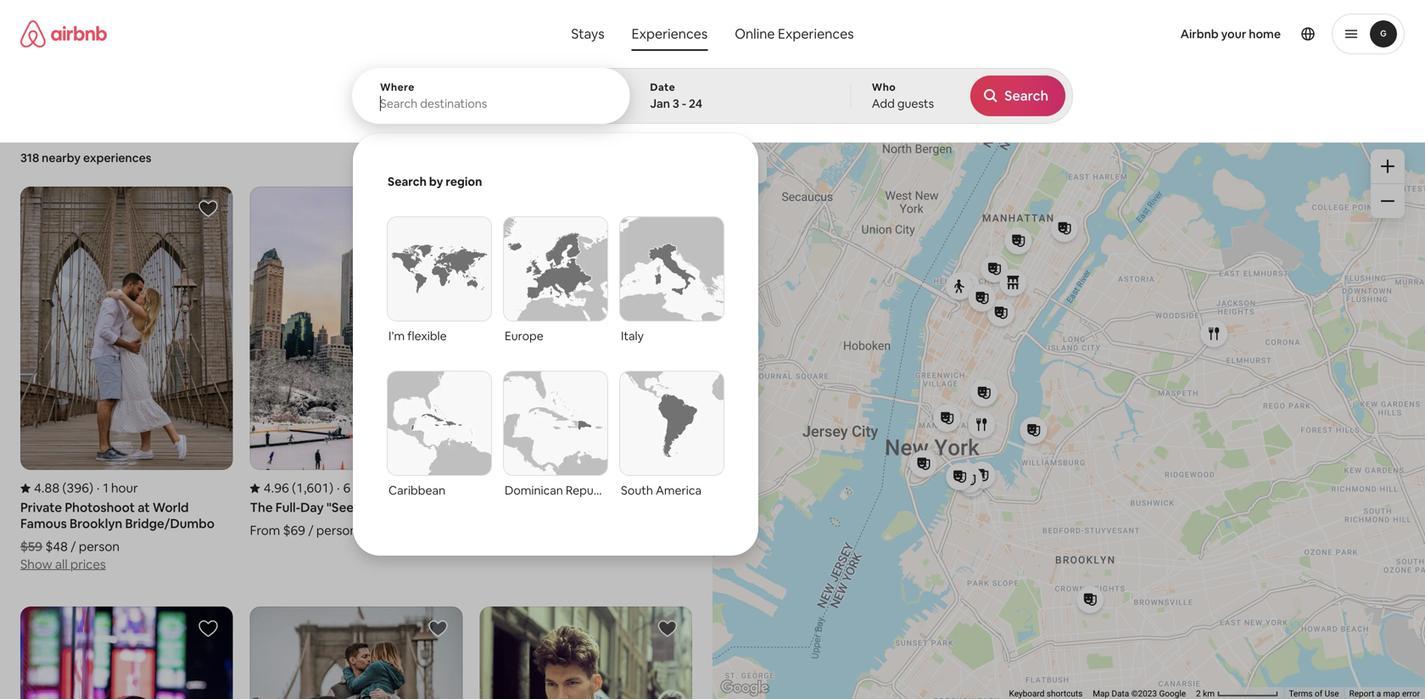 Task type: describe. For each thing, give the bounding box(es) containing it.
tours
[[825, 91, 855, 106]]

hours inside the full-day "see it all" nyc tour! group
[[353, 480, 386, 497]]

error
[[1403, 689, 1420, 699]]

/ inside private photoshoot at world famous brooklyn bridge/dumbo $59 $48 / person show all prices
[[71, 539, 76, 555]]

brooklyn
[[70, 516, 122, 532]]

jan
[[650, 96, 670, 111]]

show all prices button inside private photoshoot at world famous brooklyn bridge/dumbo group
[[20, 555, 106, 573]]

all inside speakeasy and secret bar tour group
[[514, 540, 527, 557]]

· 1 hour
[[97, 480, 138, 497]]

keyboard
[[1009, 689, 1045, 699]]

report a map error link
[[1350, 689, 1420, 699]]

person inside private photoshoot at world famous brooklyn bridge/dumbo $59 $48 / person show all prices
[[79, 539, 120, 555]]

famous
[[20, 516, 67, 532]]

map data ©2023 google
[[1093, 689, 1186, 699]]

i'm flexible
[[389, 328, 447, 344]]

6
[[343, 480, 351, 497]]

keyboard shortcuts
[[1009, 689, 1083, 699]]

art and culture
[[404, 91, 486, 106]]

bridge/dumbo
[[125, 516, 215, 532]]

"see
[[327, 500, 354, 516]]

the full-day "see it all" nyc tour! group
[[250, 187, 463, 539]]

©2023
[[1132, 689, 1157, 699]]

i'm
[[389, 328, 405, 344]]

4.88 (396)
[[34, 480, 93, 497]]

and for art
[[425, 91, 445, 106]]

terms of use link
[[1289, 689, 1340, 699]]

keyboard shortcuts button
[[1009, 688, 1083, 699]]

and for nature
[[1114, 91, 1134, 106]]

shortcuts
[[1047, 689, 1083, 699]]

full-
[[276, 500, 301, 516]]

dominican
[[505, 483, 563, 498]]

prices inside private photoshoot at world famous brooklyn bridge/dumbo $59 $48 / person show all prices
[[70, 556, 106, 573]]

4.84
[[493, 480, 519, 497]]

private photoshoot at world famous brooklyn bridge/dumbo $59 $48 / person show all prices
[[20, 500, 215, 573]]

from
[[250, 522, 280, 539]]

none search field containing stays
[[352, 0, 1073, 556]]

online
[[735, 25, 775, 42]]

hour
[[111, 480, 138, 497]]

search by region
[[388, 174, 482, 189]]

4.96 (1,601)
[[264, 480, 333, 497]]

airbnb your home
[[1181, 26, 1281, 42]]

tour!
[[420, 500, 450, 516]]

who add guests
[[872, 81, 934, 111]]

by
[[429, 174, 443, 189]]

google
[[1160, 689, 1186, 699]]

who
[[872, 81, 896, 94]]

map
[[1093, 689, 1110, 699]]

(396)
[[62, 480, 93, 497]]

nature and outdoors
[[1074, 91, 1187, 106]]

guests
[[898, 96, 934, 111]]

3 inside speakeasy and secret bar tour group
[[573, 480, 580, 497]]

home
[[1249, 26, 1281, 42]]

4.84 out of 5 average rating,  1,154 reviews image
[[480, 480, 563, 497]]

airbnb your home link
[[1171, 16, 1291, 52]]

online experiences
[[735, 25, 854, 42]]

dominican republic
[[505, 483, 613, 498]]

Sightseeing button
[[876, 81, 969, 115]]

experiences
[[83, 150, 151, 165]]

private photoshoot at world famous brooklyn bridge/dumbo group
[[20, 187, 233, 573]]

nearby
[[42, 150, 81, 165]]

of
[[1315, 689, 1323, 699]]

add to wishlist image inside speakeasy and secret bar tour group
[[658, 199, 678, 219]]

culture
[[448, 91, 486, 106]]

all"
[[368, 500, 389, 516]]

add to wishlist image inside private photoshoot at world famous brooklyn bridge/dumbo group
[[198, 199, 219, 219]]

map
[[1384, 689, 1400, 699]]

· inside speakeasy and secret bar tour group
[[567, 480, 570, 497]]

2
[[1196, 689, 1201, 699]]

show inside private photoshoot at world famous brooklyn bridge/dumbo $59 $48 / person show all prices
[[20, 556, 52, 573]]

experiences inside button
[[632, 25, 708, 42]]

hours inside speakeasy and secret bar tour group
[[583, 480, 616, 497]]

4.88
[[34, 480, 60, 497]]

Nature and outdoors button
[[1059, 81, 1202, 115]]

· for · 6 hours
[[337, 480, 340, 497]]

2 km button
[[1191, 687, 1284, 699]]

add
[[872, 96, 895, 111]]

show all prices
[[480, 540, 565, 557]]



Task type: locate. For each thing, give the bounding box(es) containing it.
sightseeing
[[891, 91, 955, 106]]

the
[[250, 500, 273, 516]]

Entertainment button
[[507, 81, 615, 115]]

use
[[1325, 689, 1340, 699]]

0 horizontal spatial person
[[79, 539, 120, 555]]

europe
[[505, 328, 544, 344]]

what can we help you find? tab list
[[558, 17, 721, 51]]

photoshoot
[[65, 500, 135, 516]]

0 horizontal spatial all
[[55, 556, 68, 573]]

all inside private photoshoot at world famous brooklyn bridge/dumbo $59 $48 / person show all prices
[[55, 556, 68, 573]]

Wellness button
[[976, 81, 1053, 115]]

hours up all"
[[353, 480, 386, 497]]

hours
[[353, 480, 386, 497], [583, 480, 616, 497]]

person down brooklyn
[[79, 539, 120, 555]]

wellness
[[990, 91, 1038, 106]]

speakeasy and secret bar tour group
[[480, 187, 692, 557]]

3 · from the left
[[567, 480, 570, 497]]

24
[[689, 96, 703, 111]]

0 horizontal spatial hours
[[353, 480, 386, 497]]

italy
[[621, 328, 644, 344]]

google image
[[717, 677, 773, 699]]

experiences
[[632, 25, 708, 42], [778, 25, 854, 42]]

km
[[1203, 689, 1215, 699]]

2 experiences from the left
[[778, 25, 854, 42]]

prices down brooklyn
[[70, 556, 106, 573]]

1 horizontal spatial ·
[[337, 480, 340, 497]]

0 vertical spatial add to wishlist image
[[658, 199, 678, 219]]

4.84 (1,154) · 3 hours
[[493, 480, 616, 497]]

experiences right online
[[778, 25, 854, 42]]

person inside the full-day "see it all" nyc tour! from $69 / person
[[316, 522, 357, 539]]

0 horizontal spatial experiences
[[632, 25, 708, 42]]

1 horizontal spatial person
[[316, 522, 357, 539]]

1 · from the left
[[97, 480, 100, 497]]

date jan 3 - 24
[[650, 81, 703, 111]]

date
[[650, 81, 676, 94]]

terms
[[1289, 689, 1313, 699]]

world
[[153, 500, 189, 516]]

show all prices button
[[480, 539, 565, 557], [20, 555, 106, 573]]

1 and from the left
[[425, 91, 445, 106]]

Tours button
[[811, 81, 870, 115]]

your
[[1222, 26, 1247, 42]]

1 vertical spatial add to wishlist image
[[198, 619, 219, 639]]

1 horizontal spatial add to wishlist image
[[658, 199, 678, 219]]

experiences up 'date'
[[632, 25, 708, 42]]

report a map error
[[1350, 689, 1420, 699]]

online experiences link
[[721, 17, 868, 51]]

private
[[20, 500, 62, 516]]

2 horizontal spatial ·
[[567, 480, 570, 497]]

nyc
[[391, 500, 418, 516]]

1 horizontal spatial hours
[[583, 480, 616, 497]]

1 horizontal spatial prices
[[530, 540, 565, 557]]

4.88 out of 5 average rating,  396 reviews image
[[20, 480, 93, 497]]

Art and culture button
[[390, 81, 501, 115]]

profile element
[[890, 0, 1405, 68]]

show all prices button down famous
[[20, 555, 106, 573]]

1 hours from the left
[[353, 480, 386, 497]]

south america
[[621, 483, 702, 498]]

· left "6"
[[337, 480, 340, 497]]

0 horizontal spatial and
[[425, 91, 445, 106]]

·
[[97, 480, 100, 497], [337, 480, 340, 497], [567, 480, 570, 497]]

show all prices button down dominican
[[480, 539, 565, 557]]

3 inside date jan 3 - 24
[[673, 96, 680, 111]]

0 horizontal spatial prices
[[70, 556, 106, 573]]

prices inside button
[[530, 540, 565, 557]]

/ right $48
[[71, 539, 76, 555]]

Food and drink button
[[622, 81, 732, 115]]

1 horizontal spatial /
[[308, 522, 314, 539]]

1 horizontal spatial show
[[480, 540, 512, 557]]

nature
[[1074, 91, 1111, 106]]

$59
[[20, 539, 43, 555]]

day
[[301, 500, 324, 516]]

at
[[138, 500, 150, 516]]

south
[[621, 483, 653, 498]]

0 horizontal spatial ·
[[97, 480, 100, 497]]

show inside button
[[480, 540, 512, 557]]

person
[[316, 522, 357, 539], [79, 539, 120, 555]]

· left 1 at the bottom of page
[[97, 480, 100, 497]]

1 horizontal spatial 3
[[673, 96, 680, 111]]

0 horizontal spatial show all prices button
[[20, 555, 106, 573]]

outdoors
[[1137, 91, 1187, 106]]

3 and from the left
[[1114, 91, 1134, 106]]

add to wishlist image
[[658, 199, 678, 219], [198, 619, 219, 639]]

person down "see
[[316, 522, 357, 539]]

republic
[[566, 483, 613, 498]]

1 horizontal spatial and
[[667, 91, 688, 106]]

-
[[682, 96, 686, 111]]

1 horizontal spatial show all prices button
[[480, 539, 565, 557]]

None search field
[[352, 0, 1073, 556]]

1 experiences from the left
[[632, 25, 708, 42]]

$69
[[283, 522, 305, 539]]

(1,601)
[[292, 480, 333, 497]]

all
[[514, 540, 527, 557], [55, 556, 68, 573]]

1 horizontal spatial all
[[514, 540, 527, 557]]

art
[[404, 91, 422, 106]]

$48
[[45, 539, 68, 555]]

and inside button
[[425, 91, 445, 106]]

0 vertical spatial 3
[[673, 96, 680, 111]]

show down "$59"
[[20, 556, 52, 573]]

flexible
[[408, 328, 447, 344]]

all down dominican
[[514, 540, 527, 557]]

and inside 'button'
[[1114, 91, 1134, 106]]

zoom out image
[[1381, 194, 1395, 208]]

2 horizontal spatial and
[[1114, 91, 1134, 106]]

0 horizontal spatial 3
[[573, 480, 580, 497]]

318 nearby experiences
[[20, 150, 151, 165]]

and for food
[[667, 91, 688, 106]]

Where field
[[380, 96, 602, 111]]

4.96 out of 5 average rating,  1,601 reviews image
[[250, 480, 333, 497]]

all down $48
[[55, 556, 68, 573]]

0 horizontal spatial add to wishlist image
[[198, 619, 219, 639]]

caribbean
[[389, 483, 446, 498]]

data
[[1112, 689, 1130, 699]]

· for · 1 hour
[[97, 480, 100, 497]]

/ inside the full-day "see it all" nyc tour! from $69 / person
[[308, 522, 314, 539]]

america
[[656, 483, 702, 498]]

add to wishlist image
[[198, 199, 219, 219], [428, 199, 448, 219], [428, 619, 448, 639], [658, 619, 678, 639]]

· inside the full-day "see it all" nyc tour! group
[[337, 480, 340, 497]]

3 left -
[[673, 96, 680, 111]]

2 and from the left
[[667, 91, 688, 106]]

show all prices button inside speakeasy and secret bar tour group
[[480, 539, 565, 557]]

show
[[480, 540, 512, 557], [20, 556, 52, 573]]

terms of use
[[1289, 689, 1340, 699]]

google map
showing 20 experiences. region
[[713, 129, 1426, 699]]

where
[[380, 81, 415, 94]]

it
[[357, 500, 365, 516]]

1 horizontal spatial experiences
[[778, 25, 854, 42]]

a
[[1377, 689, 1382, 699]]

stays
[[571, 25, 605, 42]]

1
[[103, 480, 108, 497]]

prices down dominican republic
[[530, 540, 565, 557]]

show down '4.84'
[[480, 540, 512, 557]]

hours left the south
[[583, 480, 616, 497]]

Sports button
[[739, 81, 804, 115]]

prices
[[530, 540, 565, 557], [70, 556, 106, 573]]

· right "(1,154)"
[[567, 480, 570, 497]]

region
[[446, 174, 482, 189]]

/ right $69
[[308, 522, 314, 539]]

3 right "(1,154)"
[[573, 480, 580, 497]]

318
[[20, 150, 39, 165]]

experiences tab panel
[[352, 68, 1073, 556]]

2 · from the left
[[337, 480, 340, 497]]

and inside button
[[667, 91, 688, 106]]

1 vertical spatial 3
[[573, 480, 580, 497]]

0 horizontal spatial show
[[20, 556, 52, 573]]

· inside private photoshoot at world famous brooklyn bridge/dumbo group
[[97, 480, 100, 497]]

drink
[[690, 91, 718, 106]]

2 hours from the left
[[583, 480, 616, 497]]

(1,154)
[[522, 480, 563, 497]]

0 horizontal spatial /
[[71, 539, 76, 555]]

stays button
[[558, 17, 618, 51]]

search
[[388, 174, 427, 189]]

· 6 hours
[[337, 480, 386, 497]]

zoom in image
[[1381, 160, 1395, 173]]

2 km
[[1196, 689, 1217, 699]]

report
[[1350, 689, 1375, 699]]



Task type: vqa. For each thing, say whether or not it's contained in the screenshot.
1st '4.98' from right
no



